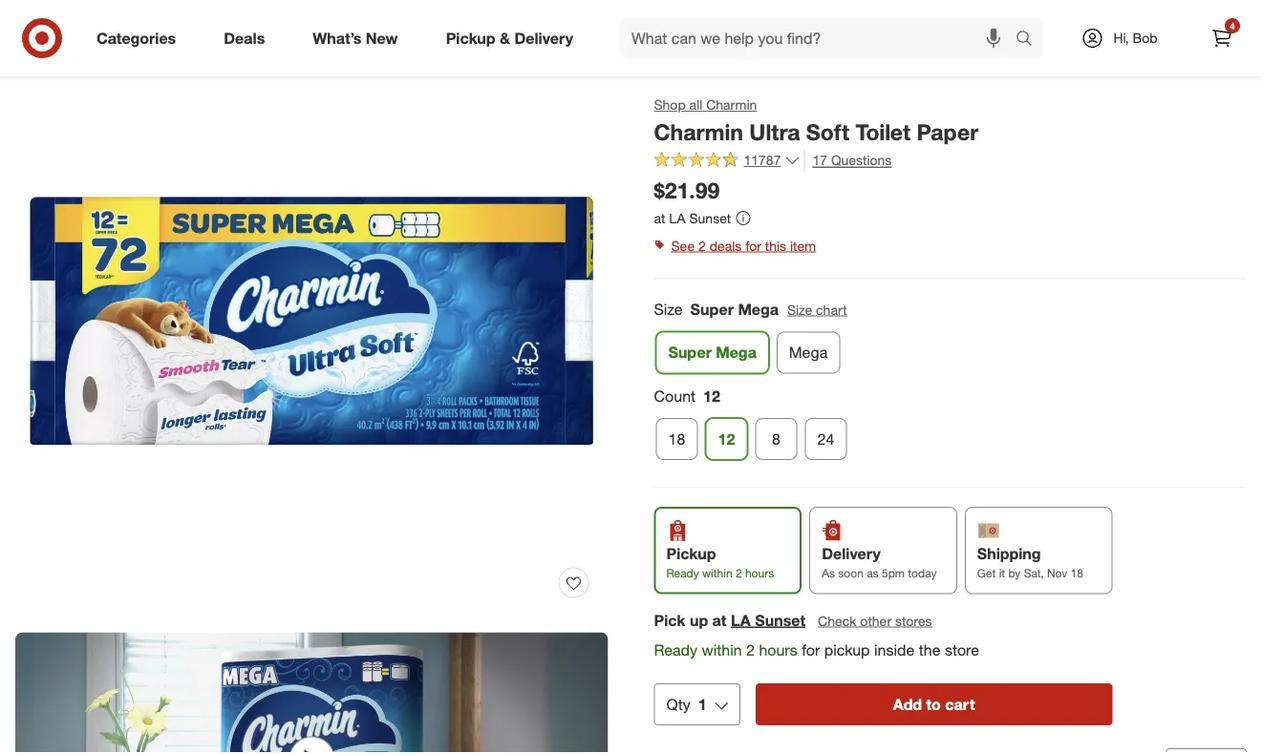 Task type: vqa. For each thing, say whether or not it's contained in the screenshot.
18 inside SHIPPING GET IT BY SAT, NOV 18
yes



Task type: locate. For each thing, give the bounding box(es) containing it.
0 vertical spatial delivery
[[515, 29, 573, 47]]

12 left 8
[[718, 430, 735, 449]]

0 vertical spatial group
[[652, 298, 1247, 382]]

mega link
[[777, 332, 840, 374]]

charmin down all
[[654, 118, 743, 145]]

delivery right &
[[515, 29, 573, 47]]

18 down count
[[669, 430, 686, 449]]

charmin right all
[[706, 97, 757, 113]]

delivery
[[515, 29, 573, 47], [822, 545, 881, 563]]

0 horizontal spatial for
[[746, 237, 761, 254]]

super up count 12
[[668, 343, 712, 362]]

2 horizontal spatial 2
[[746, 641, 755, 660]]

8 link
[[755, 419, 797, 461]]

1 horizontal spatial la
[[731, 611, 751, 630]]

1 group from the top
[[652, 298, 1247, 382]]

pickup left &
[[446, 29, 496, 47]]

2 up pick up at la sunset
[[736, 567, 742, 581]]

within up pick up at la sunset
[[702, 567, 733, 581]]

2
[[699, 237, 706, 254], [736, 567, 742, 581], [746, 641, 755, 660]]

pick up at la sunset
[[654, 611, 806, 630]]

for inside 'link'
[[746, 237, 761, 254]]

0 vertical spatial 18
[[669, 430, 686, 449]]

at la sunset
[[654, 210, 731, 226]]

ready down pick
[[654, 641, 698, 660]]

1 vertical spatial delivery
[[822, 545, 881, 563]]

0 horizontal spatial delivery
[[515, 29, 573, 47]]

1 vertical spatial 18
[[1071, 567, 1084, 581]]

What can we help you find? suggestions appear below search field
[[620, 17, 1021, 59]]

at right up
[[713, 611, 727, 630]]

1
[[698, 696, 707, 714]]

1 horizontal spatial delivery
[[822, 545, 881, 563]]

mega left "size chart" button
[[738, 300, 779, 319]]

1 vertical spatial for
[[802, 641, 820, 660]]

4
[[1230, 20, 1235, 32]]

0 horizontal spatial pickup
[[446, 29, 496, 47]]

0 horizontal spatial 2
[[699, 237, 706, 254]]

0 horizontal spatial at
[[654, 210, 666, 226]]

hours
[[745, 567, 774, 581], [759, 641, 798, 660]]

pickup & delivery link
[[430, 17, 597, 59]]

0 vertical spatial at
[[654, 210, 666, 226]]

within
[[702, 567, 733, 581], [702, 641, 742, 660]]

for left pickup
[[802, 641, 820, 660]]

18 right nov
[[1071, 567, 1084, 581]]

delivery inside delivery as soon as 5pm today
[[822, 545, 881, 563]]

sat,
[[1024, 567, 1044, 581]]

mega down size super mega size chart
[[716, 343, 757, 362]]

0 horizontal spatial la
[[669, 210, 686, 226]]

18
[[669, 430, 686, 449], [1071, 567, 1084, 581]]

la
[[669, 210, 686, 226], [731, 611, 751, 630]]

today
[[908, 567, 937, 581]]

1 horizontal spatial 2
[[736, 567, 742, 581]]

1 horizontal spatial sunset
[[755, 611, 806, 630]]

size
[[654, 300, 683, 319], [787, 301, 812, 318]]

1 vertical spatial super
[[668, 343, 712, 362]]

qty 1
[[667, 696, 707, 714]]

stores
[[895, 613, 932, 630]]

1 vertical spatial sunset
[[755, 611, 806, 630]]

see 2 deals for this item link
[[654, 232, 1247, 259]]

super
[[691, 300, 734, 319], [668, 343, 712, 362]]

chart
[[816, 301, 847, 318]]

hours down la sunset button
[[759, 641, 798, 660]]

sunset
[[689, 210, 731, 226], [755, 611, 806, 630]]

within down pick up at la sunset
[[702, 641, 742, 660]]

0 vertical spatial pickup
[[446, 29, 496, 47]]

1 horizontal spatial for
[[802, 641, 820, 660]]

size left chart
[[787, 301, 812, 318]]

what's new link
[[296, 17, 422, 59]]

2 inside pickup ready within 2 hours
[[736, 567, 742, 581]]

1 vertical spatial at
[[713, 611, 727, 630]]

pickup up up
[[667, 545, 716, 563]]

12 right count
[[703, 387, 720, 405]]

size chart button
[[786, 299, 848, 320]]

super up the super mega
[[691, 300, 734, 319]]

2 down la sunset button
[[746, 641, 755, 660]]

size inside size super mega size chart
[[787, 301, 812, 318]]

2 inside 'link'
[[699, 237, 706, 254]]

11787
[[744, 152, 781, 169]]

0 horizontal spatial size
[[654, 300, 683, 319]]

0 vertical spatial ready
[[667, 567, 699, 581]]

pickup & delivery
[[446, 29, 573, 47]]

for left the this
[[746, 237, 761, 254]]

mega
[[738, 300, 779, 319], [716, 343, 757, 362], [789, 343, 828, 362]]

ultra
[[750, 118, 800, 145]]

questions
[[831, 152, 892, 169]]

1 vertical spatial 2
[[736, 567, 742, 581]]

deals
[[224, 29, 265, 47]]

ready up pick
[[667, 567, 699, 581]]

0 horizontal spatial sunset
[[689, 210, 731, 226]]

sunset up ready within 2 hours for pickup inside the store
[[755, 611, 806, 630]]

at down $21.99
[[654, 210, 666, 226]]

count
[[654, 387, 696, 405]]

0 vertical spatial hours
[[745, 567, 774, 581]]

super mega
[[668, 343, 757, 362]]

group
[[652, 298, 1247, 382], [652, 385, 1247, 468]]

la right up
[[731, 611, 751, 630]]

add to cart
[[893, 696, 975, 714]]

1 vertical spatial 12
[[718, 430, 735, 449]]

la up see
[[669, 210, 686, 226]]

mega inside 'link'
[[789, 343, 828, 362]]

pickup inside pickup ready within 2 hours
[[667, 545, 716, 563]]

at
[[654, 210, 666, 226], [713, 611, 727, 630]]

categories link
[[80, 17, 200, 59]]

0 vertical spatial sunset
[[689, 210, 731, 226]]

0 vertical spatial within
[[702, 567, 733, 581]]

size up the super mega
[[654, 300, 683, 319]]

1 vertical spatial hours
[[759, 641, 798, 660]]

1 horizontal spatial pickup
[[667, 545, 716, 563]]

1 horizontal spatial size
[[787, 301, 812, 318]]

delivery up soon
[[822, 545, 881, 563]]

0 vertical spatial for
[[746, 237, 761, 254]]

charmin ultra soft toilet paper, 1 of 13 image
[[15, 25, 608, 618]]

add
[[893, 696, 922, 714]]

to
[[926, 696, 941, 714]]

ready
[[667, 567, 699, 581], [654, 641, 698, 660]]

12
[[703, 387, 720, 405], [718, 430, 735, 449]]

other
[[860, 613, 892, 630]]

2 vertical spatial 2
[[746, 641, 755, 660]]

1 vertical spatial pickup
[[667, 545, 716, 563]]

as
[[822, 567, 835, 581]]

it
[[999, 567, 1005, 581]]

shipping get it by sat, nov 18
[[977, 545, 1084, 581]]

shop all charmin charmin ultra soft toilet paper
[[654, 97, 979, 145]]

sunset up deals
[[689, 210, 731, 226]]

mega down "size chart" button
[[789, 343, 828, 362]]

0 vertical spatial 2
[[699, 237, 706, 254]]

2 right see
[[699, 237, 706, 254]]

1 vertical spatial group
[[652, 385, 1247, 468]]

all
[[690, 97, 703, 113]]

hours up la sunset button
[[745, 567, 774, 581]]

see 2 deals for this item
[[671, 237, 816, 254]]

what's
[[313, 29, 362, 47]]

soft
[[806, 118, 850, 145]]

0 vertical spatial super
[[691, 300, 734, 319]]

1 horizontal spatial 18
[[1071, 567, 1084, 581]]

2 group from the top
[[652, 385, 1247, 468]]

image gallery element
[[15, 25, 608, 754]]

pickup ready within 2 hours
[[667, 545, 774, 581]]

add to cart button
[[756, 684, 1113, 726]]

qty
[[667, 696, 691, 714]]

the
[[919, 641, 941, 660]]

charmin
[[706, 97, 757, 113], [654, 118, 743, 145]]

deals
[[710, 237, 742, 254]]

group containing count
[[652, 385, 1247, 468]]

4 link
[[1201, 17, 1243, 59]]

toilet
[[856, 118, 911, 145]]

0 horizontal spatial 18
[[669, 430, 686, 449]]

soon
[[838, 567, 864, 581]]



Task type: describe. For each thing, give the bounding box(es) containing it.
shipping
[[977, 545, 1041, 563]]

deals link
[[208, 17, 289, 59]]

pickup for ready
[[667, 545, 716, 563]]

1 horizontal spatial at
[[713, 611, 727, 630]]

pick
[[654, 611, 686, 630]]

hours inside pickup ready within 2 hours
[[745, 567, 774, 581]]

11787 link
[[654, 150, 800, 173]]

&
[[500, 29, 510, 47]]

8
[[772, 430, 781, 449]]

group containing size
[[652, 298, 1247, 382]]

0 vertical spatial la
[[669, 210, 686, 226]]

categories
[[97, 29, 176, 47]]

check other stores button
[[817, 611, 933, 632]]

1 vertical spatial within
[[702, 641, 742, 660]]

what's new
[[313, 29, 398, 47]]

search
[[1007, 31, 1053, 49]]

inside
[[874, 641, 915, 660]]

ready within 2 hours for pickup inside the store
[[654, 641, 980, 660]]

item
[[790, 237, 816, 254]]

pickup for &
[[446, 29, 496, 47]]

24 link
[[805, 419, 847, 461]]

18 inside shipping get it by sat, nov 18
[[1071, 567, 1084, 581]]

see
[[671, 237, 695, 254]]

within inside pickup ready within 2 hours
[[702, 567, 733, 581]]

count 12
[[654, 387, 720, 405]]

size super mega size chart
[[654, 300, 847, 319]]

la sunset button
[[731, 610, 806, 632]]

paper
[[917, 118, 979, 145]]

5pm
[[882, 567, 905, 581]]

bob
[[1133, 30, 1158, 46]]

new
[[366, 29, 398, 47]]

17 questions link
[[804, 150, 892, 172]]

hi,
[[1114, 30, 1129, 46]]

1 vertical spatial charmin
[[654, 118, 743, 145]]

up
[[690, 611, 708, 630]]

0 vertical spatial 12
[[703, 387, 720, 405]]

1 vertical spatial ready
[[654, 641, 698, 660]]

nov
[[1047, 567, 1068, 581]]

check
[[818, 613, 857, 630]]

pickup
[[824, 641, 870, 660]]

$21.99
[[654, 177, 720, 204]]

get
[[977, 567, 996, 581]]

store
[[945, 641, 980, 660]]

0 vertical spatial charmin
[[706, 97, 757, 113]]

check other stores
[[818, 613, 932, 630]]

18 link
[[656, 419, 698, 461]]

super mega link
[[656, 332, 769, 374]]

12 link
[[706, 419, 748, 461]]

delivery as soon as 5pm today
[[822, 545, 937, 581]]

as
[[867, 567, 879, 581]]

shop
[[654, 97, 686, 113]]

cart
[[945, 696, 975, 714]]

ready inside pickup ready within 2 hours
[[667, 567, 699, 581]]

this
[[765, 237, 787, 254]]

24
[[818, 430, 835, 449]]

1 vertical spatial la
[[731, 611, 751, 630]]

by
[[1009, 567, 1021, 581]]

search button
[[1007, 17, 1053, 63]]

hi, bob
[[1114, 30, 1158, 46]]

17
[[813, 152, 828, 169]]

17 questions
[[813, 152, 892, 169]]



